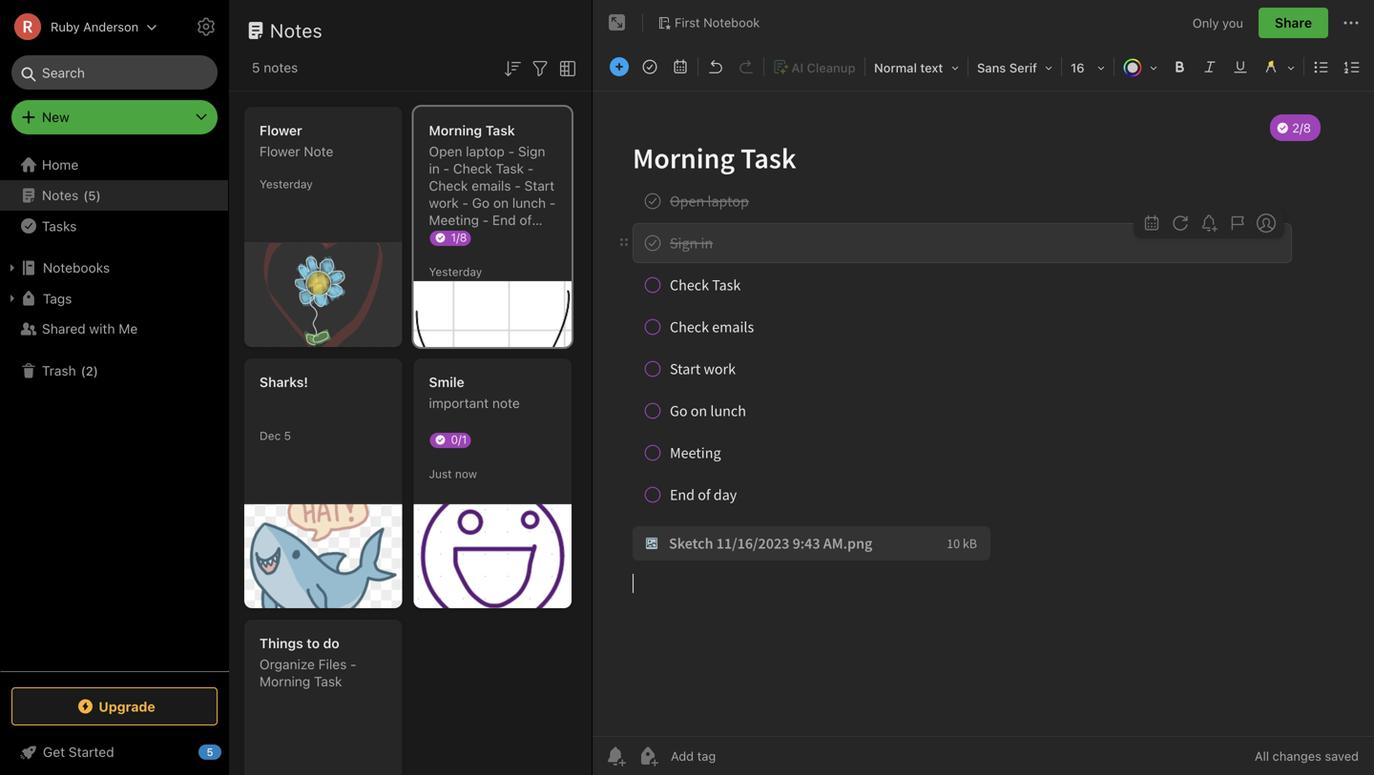 Task type: describe. For each thing, give the bounding box(es) containing it.
upgrade
[[99, 699, 155, 715]]

just now
[[429, 468, 477, 481]]

tasks
[[42, 218, 77, 234]]

add tag image
[[637, 745, 660, 768]]

( for trash
[[81, 364, 86, 378]]

5 right dec
[[284, 429, 291, 443]]

sans
[[977, 61, 1006, 75]]

upgrade button
[[11, 688, 218, 726]]

notebook
[[704, 15, 760, 30]]

first notebook
[[675, 15, 760, 30]]

saved
[[1325, 750, 1359, 764]]

new
[[42, 109, 69, 125]]

click to collapse image
[[222, 741, 236, 764]]

tasks button
[[0, 211, 228, 241]]

laptop
[[466, 144, 505, 159]]

Font family field
[[971, 53, 1059, 81]]

trash
[[42, 363, 76, 379]]

more actions image
[[1340, 11, 1363, 34]]

Highlight field
[[1256, 53, 1302, 81]]

end
[[492, 212, 516, 228]]

morning inside morning task open laptop - sign in - check task - check emails - start work - go on lunch - meeting - end of day
[[429, 123, 482, 138]]

expand notebooks image
[[5, 261, 20, 276]]

emails
[[472, 178, 511, 194]]

More field
[[1368, 53, 1374, 80]]

0 vertical spatial yesterday
[[260, 178, 313, 191]]

work
[[429, 195, 459, 211]]

0 vertical spatial task
[[486, 123, 515, 138]]

meeting
[[429, 212, 479, 228]]

add filters image
[[529, 57, 552, 80]]

bulleted list image
[[1309, 53, 1335, 80]]

of
[[520, 212, 532, 228]]

morning inside things to do organize files - morning task
[[260, 674, 310, 690]]

Help and Learning task checklist field
[[0, 738, 229, 768]]

Insert field
[[605, 53, 634, 80]]

numbered list image
[[1339, 53, 1366, 80]]

notes for notes ( 5 )
[[42, 188, 78, 203]]

notes for notes
[[270, 19, 323, 42]]

sharks!
[[260, 375, 308, 390]]

thumbnail image for open laptop - sign in - check task - check emails - start work - go on lunch - meeting - end of day
[[414, 282, 572, 347]]

1 vertical spatial check
[[429, 178, 468, 194]]

thumbnail image for flower note
[[244, 243, 402, 347]]

ruby anderson
[[51, 20, 139, 34]]

task inside things to do organize files - morning task
[[314, 674, 342, 690]]

task image
[[637, 53, 663, 80]]

on
[[493, 195, 509, 211]]

- left sign
[[508, 144, 515, 159]]

day
[[429, 230, 451, 245]]

lunch
[[512, 195, 546, 211]]

- left go
[[462, 195, 469, 211]]

smile important note
[[429, 375, 520, 411]]

normal text
[[874, 61, 943, 75]]

sans serif
[[977, 61, 1037, 75]]

Font size field
[[1064, 53, 1112, 81]]

share button
[[1259, 8, 1329, 38]]

serif
[[1010, 61, 1037, 75]]

do
[[323, 636, 340, 652]]

) for notes
[[96, 188, 101, 203]]

note
[[304, 144, 333, 159]]

go
[[472, 195, 490, 211]]

bold image
[[1166, 53, 1193, 80]]

anderson
[[83, 20, 139, 34]]

Note Editor text field
[[593, 92, 1374, 737]]

underline image
[[1227, 53, 1254, 80]]

Heading level field
[[868, 53, 966, 81]]

new button
[[11, 100, 218, 135]]

0/1
[[451, 433, 467, 447]]

- down go
[[483, 212, 489, 228]]

with
[[89, 321, 115, 337]]

- down sign
[[528, 161, 534, 177]]

1 vertical spatial yesterday
[[429, 265, 482, 279]]



Task type: vqa. For each thing, say whether or not it's contained in the screenshot.
top Nov 20
no



Task type: locate. For each thing, give the bounding box(es) containing it.
yesterday down flower flower note
[[260, 178, 313, 191]]

0 horizontal spatial notes
[[42, 188, 78, 203]]

1 vertical spatial morning
[[260, 674, 310, 690]]

- down start
[[550, 195, 556, 211]]

note window element
[[593, 0, 1374, 776]]

flower
[[260, 123, 302, 138], [260, 144, 300, 159]]

notes down home
[[42, 188, 78, 203]]

check
[[453, 161, 492, 177], [429, 178, 468, 194]]

shared with me link
[[0, 314, 228, 345]]

-
[[508, 144, 515, 159], [443, 161, 450, 177], [528, 161, 534, 177], [515, 178, 521, 194], [462, 195, 469, 211], [550, 195, 556, 211], [483, 212, 489, 228], [350, 657, 357, 673]]

( down home link
[[83, 188, 88, 203]]

( for notes
[[83, 188, 88, 203]]

notes up notes at the left of the page
[[270, 19, 323, 42]]

now
[[455, 468, 477, 481]]

first notebook button
[[651, 10, 767, 36]]

5 inside help and learning task checklist field
[[207, 747, 213, 759]]

italic image
[[1197, 53, 1224, 80]]

1 horizontal spatial morning
[[429, 123, 482, 138]]

task up laptop
[[486, 123, 515, 138]]

undo image
[[702, 53, 729, 80]]

morning down organize
[[260, 674, 310, 690]]

- inside things to do organize files - morning task
[[350, 657, 357, 673]]

2
[[86, 364, 93, 378]]

0 vertical spatial morning
[[429, 123, 482, 138]]

- right files
[[350, 657, 357, 673]]

add a reminder image
[[604, 745, 627, 768]]

sign
[[518, 144, 545, 159]]

- right in
[[443, 161, 450, 177]]

task
[[486, 123, 515, 138], [496, 161, 524, 177], [314, 674, 342, 690]]

get
[[43, 745, 65, 761]]

( right trash
[[81, 364, 86, 378]]

smile
[[429, 375, 465, 390]]

morning
[[429, 123, 482, 138], [260, 674, 310, 690]]

) inside trash ( 2 )
[[93, 364, 98, 378]]

5 notes
[[252, 60, 298, 75]]

notes
[[264, 60, 298, 75]]

check down laptop
[[453, 161, 492, 177]]

dec 5
[[260, 429, 291, 443]]

0 vertical spatial check
[[453, 161, 492, 177]]

morning up open
[[429, 123, 482, 138]]

Account field
[[0, 8, 158, 46]]

share
[[1275, 15, 1312, 31]]

1/8
[[451, 231, 467, 244]]

0 horizontal spatial morning
[[260, 674, 310, 690]]

calendar event image
[[667, 53, 694, 80]]

2 flower from the top
[[260, 144, 300, 159]]

thumbnail image
[[244, 243, 402, 347], [414, 282, 572, 347], [244, 505, 402, 609], [414, 505, 572, 609]]

organize
[[260, 657, 315, 673]]

tags button
[[0, 283, 228, 314]]

notes
[[270, 19, 323, 42], [42, 188, 78, 203]]

1 vertical spatial flower
[[260, 144, 300, 159]]

16
[[1071, 61, 1085, 75]]

1 horizontal spatial yesterday
[[429, 265, 482, 279]]

Add tag field
[[669, 749, 812, 765]]

5
[[252, 60, 260, 75], [88, 188, 96, 203], [284, 429, 291, 443], [207, 747, 213, 759]]

Font color field
[[1117, 53, 1164, 81]]

home
[[42, 157, 78, 173]]

open
[[429, 144, 462, 159]]

yesterday down 1/8
[[429, 265, 482, 279]]

normal
[[874, 61, 917, 75]]

5 down home link
[[88, 188, 96, 203]]

settings image
[[195, 15, 218, 38]]

only
[[1193, 16, 1219, 30]]

flower left note
[[260, 144, 300, 159]]

Sort options field
[[501, 55, 524, 80]]

text
[[920, 61, 943, 75]]

notebooks
[[43, 260, 110, 276]]

notes ( 5 )
[[42, 188, 101, 203]]

in
[[429, 161, 440, 177]]

check up work
[[429, 178, 468, 194]]

2 vertical spatial task
[[314, 674, 342, 690]]

thumbnail image for important note
[[414, 505, 572, 609]]

1 horizontal spatial notes
[[270, 19, 323, 42]]

changes
[[1273, 750, 1322, 764]]

important
[[429, 396, 489, 411]]

- up lunch
[[515, 178, 521, 194]]

ruby
[[51, 20, 80, 34]]

Add filters field
[[529, 55, 552, 80]]

(
[[83, 188, 88, 203], [81, 364, 86, 378]]

morning task open laptop - sign in - check task - check emails - start work - go on lunch - meeting - end of day
[[429, 123, 556, 245]]

you
[[1223, 16, 1244, 30]]

None search field
[[25, 55, 204, 90]]

notebooks link
[[0, 253, 228, 283]]

files
[[319, 657, 347, 673]]

task down files
[[314, 674, 342, 690]]

tree
[[0, 150, 229, 671]]

1 vertical spatial (
[[81, 364, 86, 378]]

yesterday
[[260, 178, 313, 191], [429, 265, 482, 279]]

things
[[260, 636, 303, 652]]

1 vertical spatial task
[[496, 161, 524, 177]]

View options field
[[552, 55, 579, 80]]

1 vertical spatial notes
[[42, 188, 78, 203]]

0 vertical spatial flower
[[260, 123, 302, 138]]

started
[[69, 745, 114, 761]]

get started
[[43, 745, 114, 761]]

things to do organize files - morning task
[[260, 636, 357, 690]]

5 left notes at the left of the page
[[252, 60, 260, 75]]

flower flower note
[[260, 123, 333, 159]]

start
[[525, 178, 555, 194]]

0 vertical spatial (
[[83, 188, 88, 203]]

0 horizontal spatial yesterday
[[260, 178, 313, 191]]

shared
[[42, 321, 86, 337]]

first
[[675, 15, 700, 30]]

)
[[96, 188, 101, 203], [93, 364, 98, 378]]

) down home link
[[96, 188, 101, 203]]

expand note image
[[606, 11, 629, 34]]

0 vertical spatial )
[[96, 188, 101, 203]]

to
[[307, 636, 320, 652]]

task up emails
[[496, 161, 524, 177]]

just
[[429, 468, 452, 481]]

me
[[119, 321, 138, 337]]

shared with me
[[42, 321, 138, 337]]

only you
[[1193, 16, 1244, 30]]

) inside notes ( 5 )
[[96, 188, 101, 203]]

5 inside notes ( 5 )
[[88, 188, 96, 203]]

trash ( 2 )
[[42, 363, 98, 379]]

all changes saved
[[1255, 750, 1359, 764]]

home link
[[0, 150, 229, 180]]

1 vertical spatial )
[[93, 364, 98, 378]]

Search text field
[[25, 55, 204, 90]]

tree containing home
[[0, 150, 229, 671]]

dec
[[260, 429, 281, 443]]

note
[[492, 396, 520, 411]]

) for trash
[[93, 364, 98, 378]]

( inside trash ( 2 )
[[81, 364, 86, 378]]

all
[[1255, 750, 1269, 764]]

1 flower from the top
[[260, 123, 302, 138]]

expand tags image
[[5, 291, 20, 306]]

) right trash
[[93, 364, 98, 378]]

More actions field
[[1340, 8, 1363, 38]]

tags
[[43, 291, 72, 307]]

( inside notes ( 5 )
[[83, 188, 88, 203]]

0 vertical spatial notes
[[270, 19, 323, 42]]

flower down notes at the left of the page
[[260, 123, 302, 138]]

5 left click to collapse image
[[207, 747, 213, 759]]



